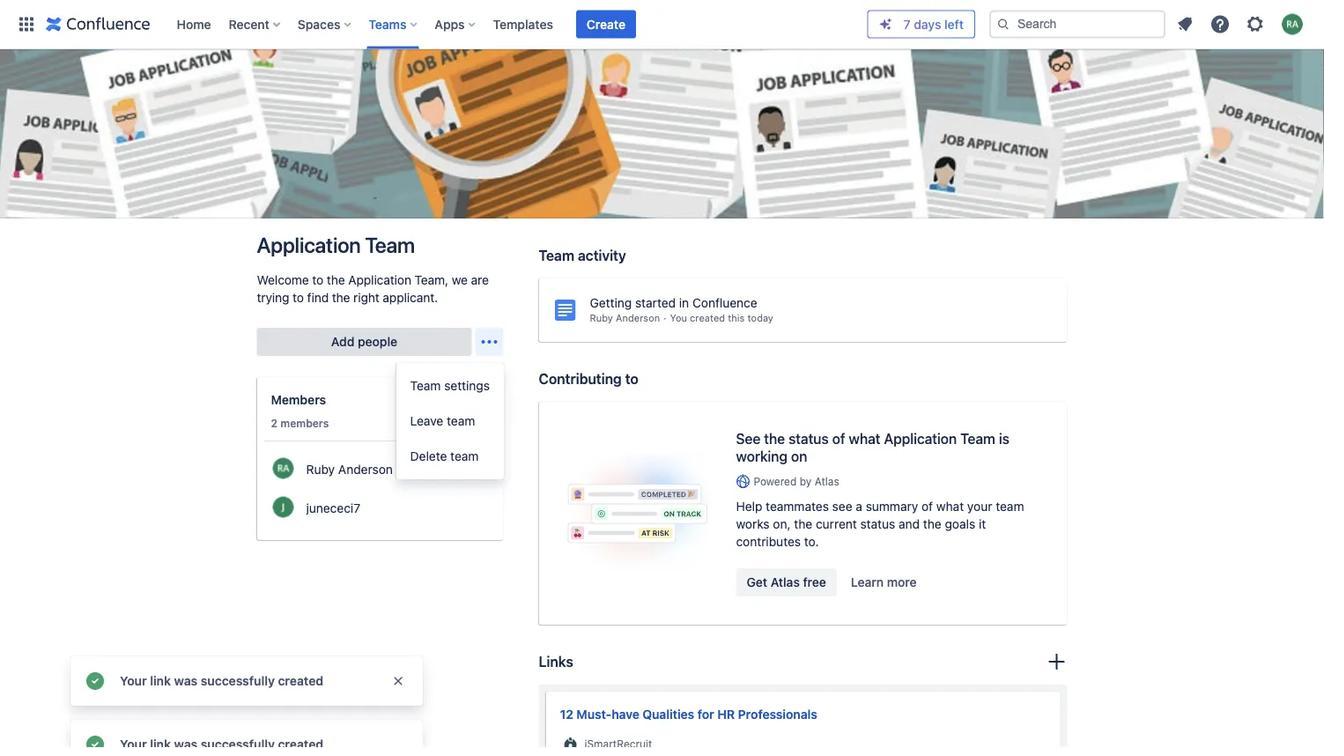 Task type: locate. For each thing, give the bounding box(es) containing it.
help icon image
[[1210, 14, 1231, 35]]

0 horizontal spatial ruby anderson
[[306, 462, 393, 477]]

0 vertical spatial status
[[789, 431, 829, 447]]

atlas right 'get'
[[771, 575, 800, 590]]

team inside 'see the status of what application team is working on'
[[961, 431, 996, 447]]

the up working
[[764, 431, 785, 447]]

get atlas free button
[[736, 569, 837, 597]]

0 vertical spatial to
[[312, 273, 324, 287]]

1 horizontal spatial anderson
[[616, 312, 660, 324]]

are
[[471, 273, 489, 287]]

application
[[257, 233, 361, 257], [348, 273, 412, 287], [884, 431, 957, 447]]

of right summary
[[922, 499, 933, 514]]

1 vertical spatial created
[[278, 674, 324, 688]]

to for welcome
[[312, 273, 324, 287]]

created down confluence
[[690, 312, 725, 324]]

delete team
[[410, 449, 479, 464]]

this
[[728, 312, 745, 324]]

what inside 'see the status of what application team is working on'
[[849, 431, 881, 447]]

settings
[[444, 379, 490, 393]]

ruby anderson down getting
[[590, 312, 660, 324]]

status down summary
[[861, 517, 896, 532]]

group containing team settings
[[396, 363, 504, 479]]

0 horizontal spatial what
[[849, 431, 881, 447]]

the inside 'see the status of what application team is working on'
[[764, 431, 785, 447]]

link
[[150, 674, 171, 688]]

we
[[452, 273, 468, 287]]

to right contributing
[[625, 371, 639, 387]]

1 horizontal spatial to
[[312, 273, 324, 287]]

team inside help teammates see a summary of what your team works on, the current status and the goals it contributes to.
[[996, 499, 1025, 514]]

activity
[[578, 247, 626, 264]]

application up the powered by atlas link
[[884, 431, 957, 447]]

2
[[271, 417, 278, 429]]

atlas inside the powered by atlas link
[[815, 475, 840, 488]]

of
[[833, 431, 846, 447], [922, 499, 933, 514]]

1 vertical spatial atlas
[[771, 575, 800, 590]]

spaces
[[298, 17, 341, 31]]

ruby anderson up junececi7
[[306, 462, 393, 477]]

1 vertical spatial application
[[348, 273, 412, 287]]

0 horizontal spatial created
[[278, 674, 324, 688]]

2 vertical spatial to
[[625, 371, 639, 387]]

of up powered by atlas
[[833, 431, 846, 447]]

see
[[833, 499, 853, 514]]

teams
[[369, 17, 407, 31]]

status up on
[[789, 431, 829, 447]]

1 vertical spatial team
[[451, 449, 479, 464]]

add link image
[[1047, 651, 1068, 673]]

leave team
[[410, 414, 475, 428]]

team
[[365, 233, 415, 257], [539, 247, 575, 264], [410, 379, 441, 393], [961, 431, 996, 447]]

0 vertical spatial what
[[849, 431, 881, 447]]

appswitcher icon image
[[16, 14, 37, 35]]

0 vertical spatial team
[[447, 414, 475, 428]]

team right leave
[[447, 414, 475, 428]]

team right your
[[996, 499, 1025, 514]]

settings icon image
[[1245, 14, 1266, 35]]

was
[[174, 674, 198, 688]]

help teammates see a summary of what your team works on, the current status and the goals it contributes to.
[[736, 499, 1025, 549]]

have
[[612, 707, 640, 722]]

1 vertical spatial ruby anderson
[[306, 462, 393, 477]]

2 vertical spatial team
[[996, 499, 1025, 514]]

created
[[690, 312, 725, 324], [278, 674, 324, 688]]

1 horizontal spatial of
[[922, 499, 933, 514]]

create
[[587, 17, 626, 31]]

leave team button
[[396, 404, 504, 439]]

anderson up 'junececi7' link
[[338, 462, 393, 477]]

ruby
[[590, 312, 613, 324], [306, 462, 335, 477]]

atlas right by
[[815, 475, 840, 488]]

team right delete
[[451, 449, 479, 464]]

spaces button
[[292, 10, 358, 38]]

0 horizontal spatial anderson
[[338, 462, 393, 477]]

delete team button
[[396, 439, 504, 474]]

anderson down started
[[616, 312, 660, 324]]

teams button
[[363, 10, 424, 38]]

0 vertical spatial application
[[257, 233, 361, 257]]

your profile and preferences image
[[1282, 14, 1303, 35]]

getting
[[590, 296, 632, 310]]

ruby anderson
[[590, 312, 660, 324], [306, 462, 393, 477]]

apps
[[435, 17, 465, 31]]

the up find
[[327, 273, 345, 287]]

what up the powered by atlas link
[[849, 431, 881, 447]]

confluence image
[[46, 14, 150, 35], [46, 14, 150, 35]]

ruby anderson inside ruby anderson link
[[306, 462, 393, 477]]

1 horizontal spatial status
[[861, 517, 896, 532]]

application inside 'see the status of what application team is working on'
[[884, 431, 957, 447]]

team
[[447, 414, 475, 428], [451, 449, 479, 464], [996, 499, 1025, 514]]

0 horizontal spatial to
[[293, 290, 304, 305]]

7 days left button
[[869, 11, 975, 37]]

templates
[[493, 17, 553, 31]]

application team
[[257, 233, 415, 257]]

12 must-have qualities for hr professionals link
[[560, 707, 818, 722]]

the down teammates
[[794, 517, 813, 532]]

0 horizontal spatial ruby
[[306, 462, 335, 477]]

recent
[[229, 17, 270, 31]]

0 vertical spatial atlas
[[815, 475, 840, 488]]

team up leave
[[410, 379, 441, 393]]

team left is
[[961, 431, 996, 447]]

what
[[849, 431, 881, 447], [937, 499, 964, 514]]

team settings button
[[396, 368, 504, 404]]

teammates
[[766, 499, 829, 514]]

0 horizontal spatial of
[[833, 431, 846, 447]]

1 vertical spatial ruby
[[306, 462, 335, 477]]

0 vertical spatial of
[[833, 431, 846, 447]]

status
[[789, 431, 829, 447], [861, 517, 896, 532]]

to left find
[[293, 290, 304, 305]]

group
[[396, 363, 504, 479]]

add people
[[331, 334, 398, 349]]

current
[[816, 517, 857, 532]]

created right successfully
[[278, 674, 324, 688]]

ruby up junececi7
[[306, 462, 335, 477]]

to.
[[805, 535, 819, 549]]

trying
[[257, 290, 289, 305]]

0 vertical spatial created
[[690, 312, 725, 324]]

atlas inside get atlas free 'button'
[[771, 575, 800, 590]]

add people button
[[257, 328, 472, 356]]

0 vertical spatial ruby
[[590, 312, 613, 324]]

free
[[803, 575, 827, 590]]

team inside button
[[410, 379, 441, 393]]

1 vertical spatial what
[[937, 499, 964, 514]]

atlas
[[815, 475, 840, 488], [771, 575, 800, 590]]

in
[[679, 296, 689, 310]]

the right find
[[332, 290, 350, 305]]

actions image
[[479, 331, 500, 353]]

home
[[177, 17, 211, 31]]

0 horizontal spatial atlas
[[771, 575, 800, 590]]

1 vertical spatial status
[[861, 517, 896, 532]]

get
[[747, 575, 768, 590]]

welcome
[[257, 273, 309, 287]]

find
[[307, 290, 329, 305]]

contributing
[[539, 371, 622, 387]]

team for leave team
[[447, 414, 475, 428]]

application up welcome
[[257, 233, 361, 257]]

anderson
[[616, 312, 660, 324], [338, 462, 393, 477]]

12 must-have qualities for hr professionals
[[560, 707, 818, 722]]

2 vertical spatial application
[[884, 431, 957, 447]]

team inside 'button'
[[451, 449, 479, 464]]

by
[[800, 475, 812, 488]]

home link
[[171, 10, 216, 38]]

more
[[887, 575, 917, 590]]

team inside 'button'
[[447, 414, 475, 428]]

banner
[[0, 0, 1325, 49]]

to up find
[[312, 273, 324, 287]]

hr
[[718, 707, 735, 722]]

a
[[856, 499, 863, 514]]

team activity
[[539, 247, 626, 264]]

left
[[945, 17, 964, 31]]

links
[[539, 654, 573, 670]]

today
[[748, 312, 774, 324]]

what up the goals
[[937, 499, 964, 514]]

on,
[[773, 517, 791, 532]]

1 vertical spatial of
[[922, 499, 933, 514]]

application up right
[[348, 273, 412, 287]]

global element
[[11, 0, 868, 49]]

1 horizontal spatial ruby anderson
[[590, 312, 660, 324]]

0 horizontal spatial status
[[789, 431, 829, 447]]

team left activity
[[539, 247, 575, 264]]

1 horizontal spatial atlas
[[815, 475, 840, 488]]

0 vertical spatial ruby anderson
[[590, 312, 660, 324]]

ruby down getting
[[590, 312, 613, 324]]

1 horizontal spatial what
[[937, 499, 964, 514]]

2 horizontal spatial to
[[625, 371, 639, 387]]



Task type: describe. For each thing, give the bounding box(es) containing it.
powered
[[754, 475, 797, 488]]

leave
[[410, 414, 444, 428]]

search image
[[997, 17, 1011, 31]]

of inside help teammates see a summary of what your team works on, the current status and the goals it contributes to.
[[922, 499, 933, 514]]

get atlas free
[[747, 575, 827, 590]]

your
[[968, 499, 993, 514]]

1 horizontal spatial created
[[690, 312, 725, 324]]

members
[[280, 417, 329, 429]]

your link was successfully created
[[120, 674, 324, 688]]

recent button
[[223, 10, 287, 38]]

ruby inside ruby anderson link
[[306, 462, 335, 477]]

the right and
[[924, 517, 942, 532]]

right
[[354, 290, 380, 305]]

junececi7
[[306, 501, 360, 516]]

add
[[331, 334, 355, 349]]

powered by atlas
[[754, 475, 840, 488]]

must-
[[577, 707, 612, 722]]

contributing to
[[539, 371, 639, 387]]

2 members
[[271, 417, 329, 429]]

applicant.
[[383, 290, 438, 305]]

is
[[999, 431, 1010, 447]]

notification icon image
[[1175, 14, 1196, 35]]

see the status of what application team is working on
[[736, 431, 1010, 465]]

professionals
[[738, 707, 818, 722]]

works
[[736, 517, 770, 532]]

team settings
[[410, 379, 490, 393]]

7 days left
[[904, 17, 964, 31]]

you
[[670, 312, 687, 324]]

success image
[[85, 671, 106, 692]]

premium icon image
[[879, 17, 893, 31]]

working
[[736, 448, 788, 465]]

learn more
[[851, 575, 917, 590]]

apps button
[[430, 10, 483, 38]]

you created this today
[[670, 312, 774, 324]]

create link
[[576, 10, 636, 38]]

ruby anderson link
[[264, 452, 497, 487]]

1 vertical spatial to
[[293, 290, 304, 305]]

success image
[[85, 734, 106, 748]]

1 vertical spatial anderson
[[338, 462, 393, 477]]

confluence
[[693, 296, 758, 310]]

what inside help teammates see a summary of what your team works on, the current status and the goals it contributes to.
[[937, 499, 964, 514]]

see
[[736, 431, 761, 447]]

banner containing home
[[0, 0, 1325, 49]]

started
[[635, 296, 676, 310]]

dismiss image
[[391, 674, 405, 688]]

team,
[[415, 273, 449, 287]]

successfully
[[201, 674, 275, 688]]

members
[[271, 393, 326, 407]]

your
[[120, 674, 147, 688]]

to for contributing
[[625, 371, 639, 387]]

team up welcome to the application team, we are trying to find the right applicant.
[[365, 233, 415, 257]]

people
[[358, 334, 398, 349]]

0 vertical spatial anderson
[[616, 312, 660, 324]]

of inside 'see the status of what application team is working on'
[[833, 431, 846, 447]]

templates link
[[488, 10, 559, 38]]

application inside welcome to the application team, we are trying to find the right applicant.
[[348, 273, 412, 287]]

Search field
[[990, 10, 1166, 38]]

team for delete team
[[451, 449, 479, 464]]

on
[[791, 448, 808, 465]]

powered by atlas link
[[736, 474, 1040, 489]]

and
[[899, 517, 920, 532]]

days
[[914, 17, 942, 31]]

learn more button
[[841, 569, 928, 597]]

status inside help teammates see a summary of what your team works on, the current status and the goals it contributes to.
[[861, 517, 896, 532]]

for
[[698, 707, 714, 722]]

delete
[[410, 449, 447, 464]]

qualities
[[643, 707, 695, 722]]

getting started in confluence
[[590, 296, 758, 310]]

7
[[904, 17, 911, 31]]

help
[[736, 499, 763, 514]]

1 horizontal spatial ruby
[[590, 312, 613, 324]]

welcome to the application team, we are trying to find the right applicant.
[[257, 273, 489, 305]]

atlas image
[[736, 475, 750, 489]]

summary
[[866, 499, 919, 514]]

goals
[[945, 517, 976, 532]]

junececi7 link
[[264, 491, 497, 526]]

learn
[[851, 575, 884, 590]]

contributes
[[736, 535, 801, 549]]

12
[[560, 707, 574, 722]]

status inside 'see the status of what application team is working on'
[[789, 431, 829, 447]]



Task type: vqa. For each thing, say whether or not it's contained in the screenshot.
Your link was successfully created
yes



